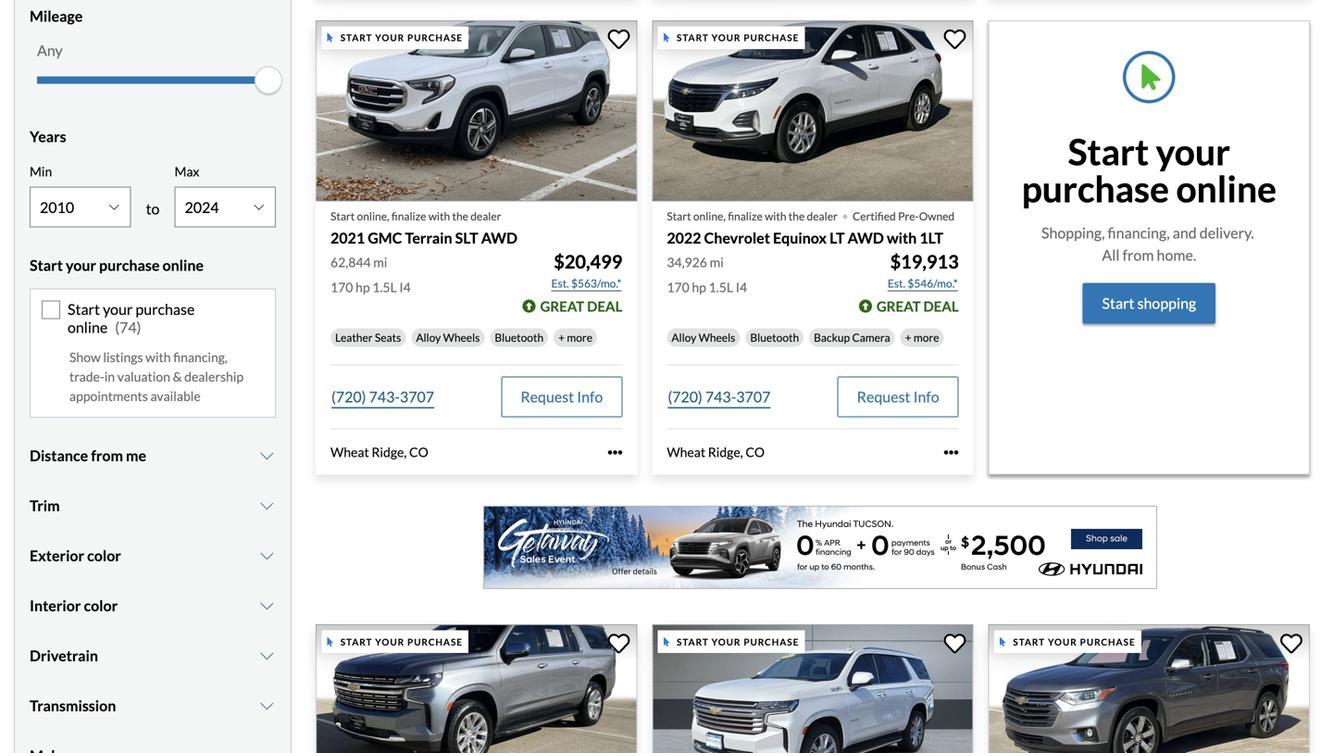 Task type: describe. For each thing, give the bounding box(es) containing it.
mi for 2021
[[374, 254, 388, 270]]

wheat for 2021
[[331, 444, 369, 460]]

start shopping
[[1103, 294, 1197, 312]]

wheat ridge, co for ·
[[667, 444, 765, 460]]

170 for ·
[[667, 279, 690, 295]]

lt
[[830, 229, 845, 247]]

&
[[173, 369, 182, 384]]

and
[[1173, 224, 1197, 242]]

i4 for 2021
[[400, 279, 411, 295]]

to
[[146, 200, 160, 218]]

shopping
[[1138, 294, 1197, 312]]

color for interior color
[[84, 597, 118, 615]]

request info button for ·
[[838, 377, 959, 417]]

show listings with financing, trade-in valuation & dealership appointments available
[[69, 349, 244, 404]]

in
[[104, 369, 115, 384]]

request info for ·
[[857, 388, 940, 406]]

chevrolet
[[704, 229, 771, 247]]

3707 for 2021
[[400, 388, 434, 406]]

(720) for ·
[[668, 388, 703, 406]]

gmc
[[368, 229, 402, 247]]

owned
[[919, 209, 955, 223]]

chevron down image for exterior color
[[258, 548, 276, 563]]

summit white 2021 gmc terrain slt awd suv / crossover four-wheel drive 9-speed automatic image
[[316, 20, 638, 201]]

$563/mo.*
[[572, 277, 622, 290]]

2022
[[667, 229, 702, 247]]

distance
[[30, 447, 88, 465]]

(74)
[[115, 318, 141, 336]]

170 for 2021
[[331, 279, 353, 295]]

delivery.
[[1200, 224, 1255, 242]]

+ more for 2021
[[559, 331, 593, 344]]

drivetrain button
[[30, 633, 276, 679]]

listings
[[103, 349, 143, 365]]

terrain
[[405, 229, 453, 247]]

finalize for 2021
[[392, 209, 426, 223]]

start shopping button
[[1083, 283, 1216, 324]]

deal for 2021
[[587, 298, 623, 315]]

color for exterior color
[[87, 547, 121, 565]]

online, for 2021
[[357, 209, 390, 223]]

from inside dropdown button
[[91, 447, 123, 465]]

start online, finalize with the dealer · certified pre-owned 2022 chevrolet equinox lt awd with 1lt
[[667, 198, 955, 247]]

3 start your purchase link from the left
[[989, 625, 1314, 753]]

start online, finalize with the dealer 2021 gmc terrain slt awd
[[331, 209, 518, 247]]

shopping,
[[1042, 224, 1105, 242]]

transmission
[[30, 697, 116, 715]]

with down the pre-
[[887, 229, 917, 247]]

awd inside start online, finalize with the dealer · certified pre-owned 2022 chevrolet equinox lt awd with 1lt
[[848, 229, 884, 247]]

backup camera
[[814, 331, 891, 344]]

34,926
[[667, 254, 708, 270]]

wheat ridge, co for 2021
[[331, 444, 429, 460]]

backup
[[814, 331, 850, 344]]

info for 2021
[[577, 388, 603, 406]]

years button
[[30, 113, 276, 160]]

2 start your purchase link from the left
[[652, 625, 978, 753]]

max
[[175, 163, 200, 179]]

equinox
[[773, 229, 827, 247]]

start your purchase for the satin steel metallic 2021 chevrolet traverse lt leather awd suv / crossover four-wheel drive 9-speed automatic image mouse pointer image
[[1014, 636, 1136, 647]]

mouse pointer image for 'summit white 2021 gmc terrain slt awd suv / crossover four-wheel drive 9-speed automatic' image
[[327, 33, 333, 42]]

online inside start your purchase online dropdown button
[[163, 256, 204, 274]]

summit white 2022 chevrolet equinox lt awd with 1lt suv / crossover four-wheel drive 6-speed automatic overdrive image
[[652, 20, 974, 201]]

start inside dropdown button
[[30, 256, 63, 274]]

request info for 2021
[[521, 388, 603, 406]]

mouse pointer image
[[664, 33, 670, 42]]

interior color button
[[30, 583, 276, 629]]

co for 2021
[[409, 444, 429, 460]]

1lt
[[920, 229, 944, 247]]

deal for ·
[[924, 298, 959, 315]]

est. $546/mo.* button
[[887, 274, 959, 293]]

chevron down image for trim
[[258, 498, 276, 513]]

trade-
[[69, 369, 104, 384]]

interior
[[30, 597, 81, 615]]

awd inside start online, finalize with the dealer 2021 gmc terrain slt awd
[[481, 229, 518, 247]]

start your purchase online button
[[30, 242, 276, 289]]

1 alloy from the left
[[416, 331, 441, 344]]

online, for ·
[[694, 209, 726, 223]]

start your purchase for mouse pointer icon
[[677, 32, 800, 43]]

mileage button
[[30, 0, 276, 39]]

satin steel metallic 2021 chevrolet suburban premier 4wd suv / crossover four-wheel drive null image
[[316, 625, 638, 753]]

i4 for ·
[[736, 279, 748, 295]]

chevron down image for transmission
[[258, 698, 276, 713]]

more for 2021
[[567, 331, 593, 344]]

available
[[151, 388, 201, 404]]

interior color
[[30, 597, 118, 615]]

purchase inside dropdown button
[[99, 256, 160, 274]]

0 vertical spatial start your purchase online
[[1022, 130, 1277, 210]]

certified
[[853, 209, 896, 223]]

1 alloy wheels from the left
[[416, 331, 480, 344]]

start inside start online, finalize with the dealer · certified pre-owned 2022 chevrolet equinox lt awd with 1lt
[[667, 209, 692, 223]]

financing, inside the shopping, financing, and delivery. all from home.
[[1108, 224, 1170, 242]]

show
[[69, 349, 101, 365]]

iridescent pearl tricoat 2021 chevrolet tahoe high country 4wd suv / crossover four-wheel drive null image
[[652, 625, 974, 753]]

transmission button
[[30, 683, 276, 729]]

est. for ·
[[888, 277, 906, 290]]

start your purchase online inside dropdown button
[[30, 256, 204, 274]]

2 bluetooth from the left
[[751, 331, 799, 344]]

est. $563/mo.* button
[[551, 274, 623, 293]]

leather seats
[[335, 331, 401, 344]]

+ more for ·
[[906, 331, 940, 344]]

2 wheels from the left
[[699, 331, 736, 344]]

great deal for ·
[[877, 298, 959, 315]]

dealership
[[184, 369, 244, 384]]

exterior
[[30, 547, 84, 565]]

financing, inside show listings with financing, trade-in valuation & dealership appointments available
[[173, 349, 228, 365]]

$20,499
[[554, 251, 623, 273]]

wheat for ·
[[667, 444, 706, 460]]

1.5l for ·
[[709, 279, 734, 295]]

exterior color
[[30, 547, 121, 565]]

dealer for 2021
[[471, 209, 502, 223]]



Task type: vqa. For each thing, say whether or not it's contained in the screenshot.
Dealer
yes



Task type: locate. For each thing, give the bounding box(es) containing it.
the for ·
[[789, 209, 805, 223]]

1 horizontal spatial great deal
[[877, 298, 959, 315]]

start your purchase online up listings at the left top of page
[[68, 300, 195, 336]]

2 chevron down image from the top
[[258, 648, 276, 663]]

start inside button
[[1103, 294, 1135, 312]]

0 horizontal spatial request
[[521, 388, 574, 406]]

(720) 743-3707
[[332, 388, 434, 406], [668, 388, 771, 406]]

1 743- from the left
[[369, 388, 400, 406]]

(720) 743-3707 for ·
[[668, 388, 771, 406]]

shopping, financing, and delivery. all from home.
[[1042, 224, 1258, 264]]

62,844 mi 170 hp 1.5l i4
[[331, 254, 411, 295]]

1 horizontal spatial bluetooth
[[751, 331, 799, 344]]

info for ·
[[914, 388, 940, 406]]

1 vertical spatial financing,
[[173, 349, 228, 365]]

co
[[409, 444, 429, 460], [746, 444, 765, 460]]

+ down est. $563/mo.* button
[[559, 331, 565, 344]]

great deal down est. $546/mo.* button
[[877, 298, 959, 315]]

1 great deal from the left
[[540, 298, 623, 315]]

0 horizontal spatial dealer
[[471, 209, 502, 223]]

mi
[[374, 254, 388, 270], [710, 254, 724, 270]]

2 horizontal spatial online
[[1177, 167, 1277, 210]]

1 wheels from the left
[[443, 331, 480, 344]]

743- for ·
[[706, 388, 737, 406]]

2 great deal from the left
[[877, 298, 959, 315]]

1 start your purchase link from the left
[[316, 625, 641, 753]]

more
[[567, 331, 593, 344], [914, 331, 940, 344]]

1 hp from the left
[[356, 279, 370, 295]]

1 chevron down image from the top
[[258, 448, 276, 463]]

purchase
[[408, 32, 463, 43], [744, 32, 800, 43], [1022, 167, 1170, 210], [99, 256, 160, 274], [136, 300, 195, 318], [408, 636, 463, 647], [744, 636, 800, 647], [1081, 636, 1136, 647]]

online, inside start online, finalize with the dealer 2021 gmc terrain slt awd
[[357, 209, 390, 223]]

camera
[[853, 331, 891, 344]]

the up the slt
[[452, 209, 469, 223]]

start inside start online, finalize with the dealer 2021 gmc terrain slt awd
[[331, 209, 355, 223]]

+ more right camera
[[906, 331, 940, 344]]

2 vertical spatial start your purchase online
[[68, 300, 195, 336]]

1 horizontal spatial alloy wheels
[[672, 331, 736, 344]]

0 horizontal spatial 1.5l
[[373, 279, 397, 295]]

est. inside the $19,913 est. $546/mo.*
[[888, 277, 906, 290]]

awd
[[481, 229, 518, 247], [848, 229, 884, 247]]

the inside start online, finalize with the dealer 2021 gmc terrain slt awd
[[452, 209, 469, 223]]

170 inside 62,844 mi 170 hp 1.5l i4
[[331, 279, 353, 295]]

chevron down image inside "transmission" dropdown button
[[258, 698, 276, 713]]

start your purchase online
[[1022, 130, 1277, 210], [30, 256, 204, 274], [68, 300, 195, 336]]

1 awd from the left
[[481, 229, 518, 247]]

great down est. $563/mo.* button
[[540, 298, 585, 315]]

mi right 34,926
[[710, 254, 724, 270]]

est. down $19,913
[[888, 277, 906, 290]]

est. for 2021
[[552, 277, 569, 290]]

0 horizontal spatial deal
[[587, 298, 623, 315]]

2 co from the left
[[746, 444, 765, 460]]

the up equinox
[[789, 209, 805, 223]]

chevron down image for distance from me
[[258, 448, 276, 463]]

1 horizontal spatial great
[[877, 298, 921, 315]]

1 co from the left
[[409, 444, 429, 460]]

wheat
[[331, 444, 369, 460], [667, 444, 706, 460]]

mouse pointer image
[[327, 33, 333, 42], [327, 637, 333, 646], [664, 637, 670, 646], [1000, 637, 1006, 646]]

i4 inside 34,926 mi 170 hp 1.5l i4
[[736, 279, 748, 295]]

2 request info button from the left
[[838, 377, 959, 417]]

1 mi from the left
[[374, 254, 388, 270]]

34,926 mi 170 hp 1.5l i4
[[667, 254, 748, 295]]

1 wheat ridge, co from the left
[[331, 444, 429, 460]]

chevron down image
[[258, 598, 276, 613], [258, 648, 276, 663], [258, 698, 276, 713]]

slt
[[455, 229, 479, 247]]

(720) 743-3707 for 2021
[[332, 388, 434, 406]]

alloy down 34,926 mi 170 hp 1.5l i4
[[672, 331, 697, 344]]

with up valuation
[[146, 349, 171, 365]]

1 horizontal spatial +
[[906, 331, 912, 344]]

0 horizontal spatial +
[[559, 331, 565, 344]]

finalize up terrain
[[392, 209, 426, 223]]

1 + more from the left
[[559, 331, 593, 344]]

1 horizontal spatial ridge,
[[708, 444, 743, 460]]

start your purchase for mouse pointer image related to 'summit white 2021 gmc terrain slt awd suv / crossover four-wheel drive 9-speed automatic' image
[[341, 32, 463, 43]]

great deal down est. $563/mo.* button
[[540, 298, 623, 315]]

1 i4 from the left
[[400, 279, 411, 295]]

wheels down 34,926 mi 170 hp 1.5l i4
[[699, 331, 736, 344]]

2 info from the left
[[914, 388, 940, 406]]

0 horizontal spatial alloy wheels
[[416, 331, 480, 344]]

3 chevron down image from the top
[[258, 548, 276, 563]]

0 horizontal spatial online,
[[357, 209, 390, 223]]

ridge, for ·
[[708, 444, 743, 460]]

(720) for 2021
[[332, 388, 366, 406]]

0 horizontal spatial finalize
[[392, 209, 426, 223]]

2 743- from the left
[[706, 388, 737, 406]]

finalize
[[392, 209, 426, 223], [728, 209, 763, 223]]

0 horizontal spatial request info
[[521, 388, 603, 406]]

1 dealer from the left
[[471, 209, 502, 223]]

1 horizontal spatial deal
[[924, 298, 959, 315]]

1 request from the left
[[521, 388, 574, 406]]

all
[[1103, 246, 1120, 264]]

chevron down image for interior color
[[258, 598, 276, 613]]

2 (720) from the left
[[668, 388, 703, 406]]

hp down 34,926
[[692, 279, 707, 295]]

·
[[842, 198, 849, 231]]

hp down 62,844
[[356, 279, 370, 295]]

$19,913 est. $546/mo.*
[[888, 251, 959, 290]]

+
[[559, 331, 565, 344], [906, 331, 912, 344]]

1 chevron down image from the top
[[258, 598, 276, 613]]

request for 2021
[[521, 388, 574, 406]]

1 horizontal spatial + more
[[906, 331, 940, 344]]

1 more from the left
[[567, 331, 593, 344]]

2 deal from the left
[[924, 298, 959, 315]]

with up equinox
[[765, 209, 787, 223]]

0 horizontal spatial wheels
[[443, 331, 480, 344]]

0 horizontal spatial wheat ridge, co
[[331, 444, 429, 460]]

distance from me button
[[30, 433, 276, 479]]

0 horizontal spatial mi
[[374, 254, 388, 270]]

financing,
[[1108, 224, 1170, 242], [173, 349, 228, 365]]

1 vertical spatial color
[[84, 597, 118, 615]]

appointments
[[69, 388, 148, 404]]

request info button up ellipsis h icon
[[501, 377, 623, 417]]

online, up 2022
[[694, 209, 726, 223]]

1 bluetooth from the left
[[495, 331, 544, 344]]

great for ·
[[877, 298, 921, 315]]

est. inside $20,499 est. $563/mo.*
[[552, 277, 569, 290]]

deal
[[587, 298, 623, 315], [924, 298, 959, 315]]

1 request info button from the left
[[501, 377, 623, 417]]

i4 up seats
[[400, 279, 411, 295]]

start your purchase
[[341, 32, 463, 43], [677, 32, 800, 43], [341, 636, 463, 647], [677, 636, 800, 647], [1014, 636, 1136, 647]]

1 horizontal spatial wheat ridge, co
[[667, 444, 765, 460]]

more for ·
[[914, 331, 940, 344]]

0 horizontal spatial co
[[409, 444, 429, 460]]

1 wheat from the left
[[331, 444, 369, 460]]

1 3707 from the left
[[400, 388, 434, 406]]

min
[[30, 163, 52, 179]]

2 vertical spatial chevron down image
[[258, 698, 276, 713]]

0 horizontal spatial the
[[452, 209, 469, 223]]

0 horizontal spatial + more
[[559, 331, 593, 344]]

the inside start online, finalize with the dealer · certified pre-owned 2022 chevrolet equinox lt awd with 1lt
[[789, 209, 805, 223]]

1 deal from the left
[[587, 298, 623, 315]]

0 horizontal spatial awd
[[481, 229, 518, 247]]

1 est. from the left
[[552, 277, 569, 290]]

0 vertical spatial online
[[1177, 167, 1277, 210]]

0 horizontal spatial financing,
[[173, 349, 228, 365]]

2 dealer from the left
[[807, 209, 838, 223]]

with up terrain
[[429, 209, 450, 223]]

color inside the interior color dropdown button
[[84, 597, 118, 615]]

hp
[[356, 279, 370, 295], [692, 279, 707, 295]]

request info button for 2021
[[501, 377, 623, 417]]

2 request from the left
[[857, 388, 911, 406]]

alloy wheels down 34,926 mi 170 hp 1.5l i4
[[672, 331, 736, 344]]

2 (720) 743-3707 from the left
[[668, 388, 771, 406]]

deal down $563/mo.*
[[587, 298, 623, 315]]

170
[[331, 279, 353, 295], [667, 279, 690, 295]]

great down est. $546/mo.* button
[[877, 298, 921, 315]]

deal down $546/mo.*
[[924, 298, 959, 315]]

drivetrain
[[30, 647, 98, 665]]

(720) 743-3707 button
[[331, 377, 435, 417], [667, 377, 772, 417]]

finalize inside start online, finalize with the dealer · certified pre-owned 2022 chevrolet equinox lt awd with 1lt
[[728, 209, 763, 223]]

dealer for ·
[[807, 209, 838, 223]]

request info
[[521, 388, 603, 406], [857, 388, 940, 406]]

0 horizontal spatial from
[[91, 447, 123, 465]]

chevron down image inside drivetrain dropdown button
[[258, 648, 276, 663]]

1 horizontal spatial request info
[[857, 388, 940, 406]]

2 est. from the left
[[888, 277, 906, 290]]

start your purchase link
[[316, 625, 641, 753], [652, 625, 978, 753], [989, 625, 1314, 753]]

mouse pointer image for satin steel metallic 2021 chevrolet suburban premier 4wd suv / crossover four-wheel drive null image
[[327, 637, 333, 646]]

1 horizontal spatial online
[[163, 256, 204, 274]]

+ right camera
[[906, 331, 912, 344]]

from right all at the top of the page
[[1123, 246, 1155, 264]]

1 horizontal spatial (720)
[[668, 388, 703, 406]]

0 horizontal spatial great
[[540, 298, 585, 315]]

1 ridge, from the left
[[372, 444, 407, 460]]

finalize for ·
[[728, 209, 763, 223]]

chevron down image inside trim dropdown button
[[258, 498, 276, 513]]

1 horizontal spatial financing,
[[1108, 224, 1170, 242]]

satin steel metallic 2021 chevrolet traverse lt leather awd suv / crossover four-wheel drive 9-speed automatic image
[[989, 625, 1311, 753]]

alloy right seats
[[416, 331, 441, 344]]

ellipsis h image
[[608, 445, 623, 460]]

1 horizontal spatial est.
[[888, 277, 906, 290]]

0 horizontal spatial wheat
[[331, 444, 369, 460]]

from
[[1123, 246, 1155, 264], [91, 447, 123, 465]]

i4
[[400, 279, 411, 295], [736, 279, 748, 295]]

1 horizontal spatial dealer
[[807, 209, 838, 223]]

1 horizontal spatial finalize
[[728, 209, 763, 223]]

1 request info from the left
[[521, 388, 603, 406]]

0 horizontal spatial (720) 743-3707
[[332, 388, 434, 406]]

2 hp from the left
[[692, 279, 707, 295]]

0 horizontal spatial est.
[[552, 277, 569, 290]]

1 horizontal spatial awd
[[848, 229, 884, 247]]

hp for ·
[[692, 279, 707, 295]]

awd right the slt
[[481, 229, 518, 247]]

1 finalize from the left
[[392, 209, 426, 223]]

chevron down image
[[258, 448, 276, 463], [258, 498, 276, 513], [258, 548, 276, 563], [258, 748, 276, 753]]

0 vertical spatial from
[[1123, 246, 1155, 264]]

with inside show listings with financing, trade-in valuation & dealership appointments available
[[146, 349, 171, 365]]

hp inside 62,844 mi 170 hp 1.5l i4
[[356, 279, 370, 295]]

hp for 2021
[[356, 279, 370, 295]]

finalize inside start online, finalize with the dealer 2021 gmc terrain slt awd
[[392, 209, 426, 223]]

request info button
[[501, 377, 623, 417], [838, 377, 959, 417]]

2 more from the left
[[914, 331, 940, 344]]

2 the from the left
[[789, 209, 805, 223]]

color right the exterior
[[87, 547, 121, 565]]

170 down 34,926
[[667, 279, 690, 295]]

0 horizontal spatial bluetooth
[[495, 331, 544, 344]]

your
[[375, 32, 405, 43], [712, 32, 741, 43], [1157, 130, 1231, 173], [66, 256, 96, 274], [103, 300, 133, 318], [375, 636, 405, 647], [712, 636, 741, 647], [1048, 636, 1078, 647]]

3707
[[400, 388, 434, 406], [737, 388, 771, 406]]

2 1.5l from the left
[[709, 279, 734, 295]]

1 horizontal spatial wheels
[[699, 331, 736, 344]]

great
[[540, 298, 585, 315], [877, 298, 921, 315]]

bluetooth
[[495, 331, 544, 344], [751, 331, 799, 344]]

1 vertical spatial chevron down image
[[258, 648, 276, 663]]

financing, up dealership
[[173, 349, 228, 365]]

1 + from the left
[[559, 331, 565, 344]]

1 horizontal spatial 743-
[[706, 388, 737, 406]]

2 170 from the left
[[667, 279, 690, 295]]

wheels right seats
[[443, 331, 480, 344]]

mi inside 62,844 mi 170 hp 1.5l i4
[[374, 254, 388, 270]]

1 vertical spatial start your purchase online
[[30, 256, 204, 274]]

1 online, from the left
[[357, 209, 390, 223]]

1.5l down chevrolet
[[709, 279, 734, 295]]

62,844
[[331, 254, 371, 270]]

+ for 2021
[[559, 331, 565, 344]]

0 horizontal spatial (720)
[[332, 388, 366, 406]]

1 horizontal spatial start your purchase link
[[652, 625, 978, 753]]

ridge,
[[372, 444, 407, 460], [708, 444, 743, 460]]

1 info from the left
[[577, 388, 603, 406]]

1 horizontal spatial co
[[746, 444, 765, 460]]

exterior color button
[[30, 533, 276, 579]]

the for 2021
[[452, 209, 469, 223]]

2 i4 from the left
[[736, 279, 748, 295]]

1.5l inside 62,844 mi 170 hp 1.5l i4
[[373, 279, 397, 295]]

2 + from the left
[[906, 331, 912, 344]]

color right interior
[[84, 597, 118, 615]]

dealer left ·
[[807, 209, 838, 223]]

request for ·
[[857, 388, 911, 406]]

more down est. $546/mo.* button
[[914, 331, 940, 344]]

alloy
[[416, 331, 441, 344], [672, 331, 697, 344]]

1 horizontal spatial 1.5l
[[709, 279, 734, 295]]

2 wheat ridge, co from the left
[[667, 444, 765, 460]]

1 horizontal spatial online,
[[694, 209, 726, 223]]

mouse pointer image for 'iridescent pearl tricoat 2021 chevrolet tahoe high country 4wd suv / crossover four-wheel drive null' "image"
[[664, 637, 670, 646]]

request
[[521, 388, 574, 406], [857, 388, 911, 406]]

1 vertical spatial from
[[91, 447, 123, 465]]

1 vertical spatial online
[[163, 256, 204, 274]]

dealer inside start online, finalize with the dealer 2021 gmc terrain slt awd
[[471, 209, 502, 223]]

ridge, for 2021
[[372, 444, 407, 460]]

1 horizontal spatial 3707
[[737, 388, 771, 406]]

2 mi from the left
[[710, 254, 724, 270]]

leather
[[335, 331, 373, 344]]

0 vertical spatial color
[[87, 547, 121, 565]]

chevron down image inside the interior color dropdown button
[[258, 598, 276, 613]]

ellipsis h image
[[944, 445, 959, 460]]

2 great from the left
[[877, 298, 921, 315]]

3707 for ·
[[737, 388, 771, 406]]

+ for ·
[[906, 331, 912, 344]]

wheels
[[443, 331, 480, 344], [699, 331, 736, 344]]

dealer up the slt
[[471, 209, 502, 223]]

mi inside 34,926 mi 170 hp 1.5l i4
[[710, 254, 724, 270]]

start your purchase for mouse pointer image associated with satin steel metallic 2021 chevrolet suburban premier 4wd suv / crossover four-wheel drive null image
[[341, 636, 463, 647]]

any
[[37, 41, 63, 59]]

color inside exterior color dropdown button
[[87, 547, 121, 565]]

2 (720) 743-3707 button from the left
[[667, 377, 772, 417]]

2 request info from the left
[[857, 388, 940, 406]]

2 ridge, from the left
[[708, 444, 743, 460]]

$20,499 est. $563/mo.*
[[552, 251, 623, 290]]

0 horizontal spatial i4
[[400, 279, 411, 295]]

2 wheat from the left
[[667, 444, 706, 460]]

online, up gmc on the left of page
[[357, 209, 390, 223]]

est. down $20,499
[[552, 277, 569, 290]]

finalize up chevrolet
[[728, 209, 763, 223]]

2 3707 from the left
[[737, 388, 771, 406]]

2 awd from the left
[[848, 229, 884, 247]]

+ more down est. $563/mo.* button
[[559, 331, 593, 344]]

great for 2021
[[540, 298, 585, 315]]

alloy wheels
[[416, 331, 480, 344], [672, 331, 736, 344]]

hp inside 34,926 mi 170 hp 1.5l i4
[[692, 279, 707, 295]]

0 horizontal spatial start your purchase link
[[316, 625, 641, 753]]

(720) 743-3707 button for 2021
[[331, 377, 435, 417]]

0 horizontal spatial 743-
[[369, 388, 400, 406]]

your inside dropdown button
[[66, 256, 96, 274]]

wheat ridge, co
[[331, 444, 429, 460], [667, 444, 765, 460]]

0 vertical spatial financing,
[[1108, 224, 1170, 242]]

2 alloy wheels from the left
[[672, 331, 736, 344]]

170 down 62,844
[[331, 279, 353, 295]]

2 + more from the left
[[906, 331, 940, 344]]

1 horizontal spatial (720) 743-3707
[[668, 388, 771, 406]]

1 horizontal spatial the
[[789, 209, 805, 223]]

me
[[126, 447, 146, 465]]

1 170 from the left
[[331, 279, 353, 295]]

1 horizontal spatial from
[[1123, 246, 1155, 264]]

1 (720) 743-3707 button from the left
[[331, 377, 435, 417]]

alloy wheels right seats
[[416, 331, 480, 344]]

1 1.5l from the left
[[373, 279, 397, 295]]

1.5l for 2021
[[373, 279, 397, 295]]

1 horizontal spatial request info button
[[838, 377, 959, 417]]

1.5l inside 34,926 mi 170 hp 1.5l i4
[[709, 279, 734, 295]]

i4 inside 62,844 mi 170 hp 1.5l i4
[[400, 279, 411, 295]]

mileage
[[30, 7, 83, 25]]

0 horizontal spatial 170
[[331, 279, 353, 295]]

mouse pointer image for the satin steel metallic 2021 chevrolet traverse lt leather awd suv / crossover four-wheel drive 9-speed automatic image
[[1000, 637, 1006, 646]]

1 horizontal spatial info
[[914, 388, 940, 406]]

743- for 2021
[[369, 388, 400, 406]]

0 vertical spatial chevron down image
[[258, 598, 276, 613]]

0 horizontal spatial 3707
[[400, 388, 434, 406]]

2 chevron down image from the top
[[258, 498, 276, 513]]

0 horizontal spatial online
[[68, 318, 108, 336]]

valuation
[[117, 369, 170, 384]]

1 horizontal spatial wheat
[[667, 444, 706, 460]]

mi for ·
[[710, 254, 724, 270]]

1 horizontal spatial request
[[857, 388, 911, 406]]

0 horizontal spatial ridge,
[[372, 444, 407, 460]]

1 (720) from the left
[[332, 388, 366, 406]]

2 horizontal spatial start your purchase link
[[989, 625, 1314, 753]]

0 horizontal spatial great deal
[[540, 298, 623, 315]]

1 horizontal spatial more
[[914, 331, 940, 344]]

trim button
[[30, 483, 276, 529]]

advertisement region
[[484, 506, 1158, 589]]

3 chevron down image from the top
[[258, 698, 276, 713]]

1 horizontal spatial hp
[[692, 279, 707, 295]]

from inside the shopping, financing, and delivery. all from home.
[[1123, 246, 1155, 264]]

awd down the 'certified'
[[848, 229, 884, 247]]

distance from me
[[30, 447, 146, 465]]

pre-
[[899, 209, 919, 223]]

seats
[[375, 331, 401, 344]]

chevron down image inside exterior color dropdown button
[[258, 548, 276, 563]]

0 horizontal spatial more
[[567, 331, 593, 344]]

mi down gmc on the left of page
[[374, 254, 388, 270]]

1 horizontal spatial (720) 743-3707 button
[[667, 377, 772, 417]]

home.
[[1157, 246, 1197, 264]]

from left me
[[91, 447, 123, 465]]

online
[[1177, 167, 1277, 210], [163, 256, 204, 274], [68, 318, 108, 336]]

1 horizontal spatial alloy
[[672, 331, 697, 344]]

0 horizontal spatial hp
[[356, 279, 370, 295]]

chevron down image for drivetrain
[[258, 648, 276, 663]]

i4 down chevrolet
[[736, 279, 748, 295]]

info
[[577, 388, 603, 406], [914, 388, 940, 406]]

1 (720) 743-3707 from the left
[[332, 388, 434, 406]]

years
[[30, 127, 66, 145]]

1 horizontal spatial mi
[[710, 254, 724, 270]]

1.5l down gmc on the left of page
[[373, 279, 397, 295]]

0 horizontal spatial (720) 743-3707 button
[[331, 377, 435, 417]]

1.5l
[[373, 279, 397, 295], [709, 279, 734, 295]]

co for ·
[[746, 444, 765, 460]]

4 chevron down image from the top
[[258, 748, 276, 753]]

2 vertical spatial online
[[68, 318, 108, 336]]

$546/mo.*
[[908, 277, 958, 290]]

more down est. $563/mo.* button
[[567, 331, 593, 344]]

0 horizontal spatial alloy
[[416, 331, 441, 344]]

1 horizontal spatial 170
[[667, 279, 690, 295]]

170 inside 34,926 mi 170 hp 1.5l i4
[[667, 279, 690, 295]]

dealer inside start online, finalize with the dealer · certified pre-owned 2022 chevrolet equinox lt awd with 1lt
[[807, 209, 838, 223]]

0 horizontal spatial request info button
[[501, 377, 623, 417]]

2 alloy from the left
[[672, 331, 697, 344]]

request info button down camera
[[838, 377, 959, 417]]

online, inside start online, finalize with the dealer · certified pre-owned 2022 chevrolet equinox lt awd with 1lt
[[694, 209, 726, 223]]

financing, up all at the top of the page
[[1108, 224, 1170, 242]]

with inside start online, finalize with the dealer 2021 gmc terrain slt awd
[[429, 209, 450, 223]]

chevron down image inside the distance from me dropdown button
[[258, 448, 276, 463]]

0 horizontal spatial info
[[577, 388, 603, 406]]

$19,913
[[891, 251, 959, 273]]

1 horizontal spatial i4
[[736, 279, 748, 295]]

(720) 743-3707 button for ·
[[667, 377, 772, 417]]

1 the from the left
[[452, 209, 469, 223]]

start your purchase online up and
[[1022, 130, 1277, 210]]

1 great from the left
[[540, 298, 585, 315]]

2021
[[331, 229, 365, 247]]

start your purchase online up (74)
[[30, 256, 204, 274]]

with
[[429, 209, 450, 223], [765, 209, 787, 223], [887, 229, 917, 247], [146, 349, 171, 365]]

the
[[452, 209, 469, 223], [789, 209, 805, 223]]

great deal for 2021
[[540, 298, 623, 315]]

online,
[[357, 209, 390, 223], [694, 209, 726, 223]]

2 finalize from the left
[[728, 209, 763, 223]]

trim
[[30, 497, 60, 515]]

start your purchase for mouse pointer image related to 'iridescent pearl tricoat 2021 chevrolet tahoe high country 4wd suv / crossover four-wheel drive null' "image"
[[677, 636, 800, 647]]

2 online, from the left
[[694, 209, 726, 223]]

color
[[87, 547, 121, 565], [84, 597, 118, 615]]



